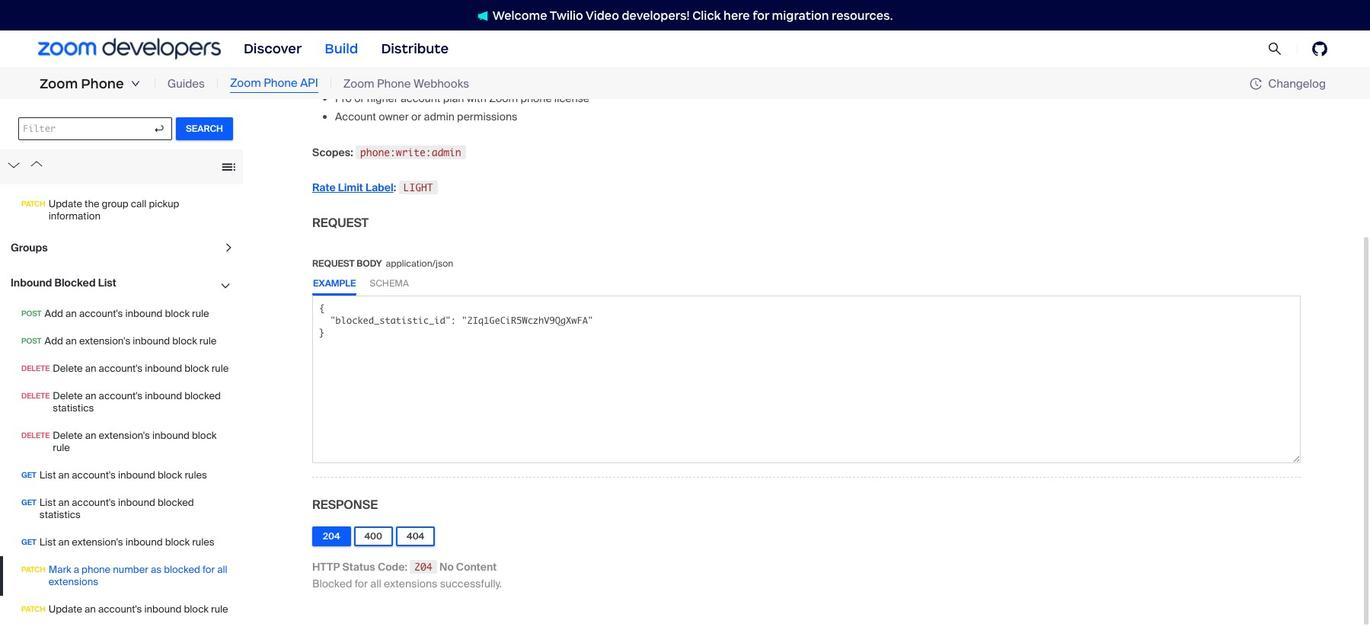 Task type: describe. For each thing, give the bounding box(es) containing it.
body
[[357, 257, 382, 270]]

resources.
[[832, 8, 893, 22]]

successfully.
[[440, 577, 502, 590]]

204 inside button
[[323, 530, 340, 542]]

notification image
[[478, 10, 493, 21]]

400 button
[[354, 526, 393, 546]]

welcome
[[493, 8, 548, 22]]

zoom developer logo image
[[38, 38, 221, 59]]

zoom phone webhooks
[[343, 76, 469, 91]]

status
[[343, 560, 375, 574]]

webhooks
[[414, 76, 469, 91]]

migration
[[772, 8, 829, 22]]

request body application/json
[[312, 257, 454, 270]]

welcome twilio video developers! click here for migration resources. link
[[462, 7, 909, 23]]

content
[[456, 560, 497, 574]]

guides
[[167, 76, 205, 91]]

extensions
[[384, 577, 438, 590]]

phone for zoom phone webhooks
[[377, 76, 411, 91]]

zoom for zoom phone
[[40, 75, 78, 92]]

api
[[300, 76, 318, 91]]

zoom for zoom phone api
[[230, 76, 261, 91]]

twilio
[[550, 8, 584, 22]]

0 vertical spatial for
[[753, 8, 770, 22]]

zoom phone webhooks link
[[343, 75, 469, 92]]

here
[[724, 8, 750, 22]]

phone for zoom phone
[[81, 75, 124, 92]]



Task type: vqa. For each thing, say whether or not it's contained in the screenshot.
the 'phone' in Zoom Phone API link
no



Task type: locate. For each thing, give the bounding box(es) containing it.
phone left api
[[264, 76, 298, 91]]

search image
[[1269, 42, 1282, 56], [1269, 42, 1282, 56]]

click
[[693, 8, 721, 22]]

zoom for zoom phone webhooks
[[343, 76, 375, 91]]

1 horizontal spatial 204
[[415, 561, 433, 573]]

video
[[586, 8, 619, 22]]

204 up extensions
[[415, 561, 433, 573]]

request left body
[[312, 257, 355, 270]]

for right here
[[753, 8, 770, 22]]

changelog
[[1269, 76, 1327, 91]]

2 horizontal spatial zoom
[[343, 76, 375, 91]]

request
[[312, 215, 369, 231], [312, 257, 355, 270]]

down image
[[131, 79, 140, 88]]

phone left down image
[[81, 75, 124, 92]]

zoom phone
[[40, 75, 124, 92]]

204 button
[[312, 526, 351, 546]]

phone left webhooks
[[377, 76, 411, 91]]

2 request from the top
[[312, 257, 355, 270]]

guides link
[[167, 75, 205, 92]]

request for request body application/json
[[312, 257, 355, 270]]

404
[[407, 530, 425, 542]]

2 phone from the left
[[264, 76, 298, 91]]

1 horizontal spatial phone
[[264, 76, 298, 91]]

204
[[323, 530, 340, 542], [415, 561, 433, 573]]

changelog link
[[1251, 76, 1327, 91]]

for left all
[[355, 577, 368, 590]]

zoom
[[40, 75, 78, 92], [230, 76, 261, 91], [343, 76, 375, 91]]

0 horizontal spatial phone
[[81, 75, 124, 92]]

1 horizontal spatial zoom
[[230, 76, 261, 91]]

phone for zoom phone api
[[264, 76, 298, 91]]

history image
[[1251, 78, 1269, 90], [1251, 78, 1263, 90]]

400
[[365, 530, 383, 542]]

1 vertical spatial 204
[[415, 561, 433, 573]]

code:
[[378, 560, 408, 574]]

1 vertical spatial request
[[312, 257, 355, 270]]

for inside http status code: 204 no content blocked for all extensions successfully.
[[355, 577, 368, 590]]

for
[[753, 8, 770, 22], [355, 577, 368, 590]]

1 zoom from the left
[[40, 75, 78, 92]]

204 up http
[[323, 530, 340, 542]]

0 horizontal spatial zoom
[[40, 75, 78, 92]]

no
[[440, 560, 454, 574]]

request up body
[[312, 215, 369, 231]]

404 button
[[396, 526, 435, 546]]

github image
[[1313, 41, 1328, 56]]

blocked
[[312, 577, 352, 590]]

notification image
[[478, 10, 488, 21]]

github image
[[1313, 41, 1328, 56]]

0 horizontal spatial for
[[355, 577, 368, 590]]

response
[[312, 497, 378, 513]]

1 vertical spatial for
[[355, 577, 368, 590]]

all
[[371, 577, 382, 590]]

http status code: 204 no content blocked for all extensions successfully.
[[312, 560, 502, 590]]

application/json
[[386, 257, 454, 270]]

phone
[[81, 75, 124, 92], [264, 76, 298, 91], [377, 76, 411, 91]]

3 zoom from the left
[[343, 76, 375, 91]]

developers!
[[622, 8, 690, 22]]

zoom phone api link
[[230, 75, 318, 93]]

0 vertical spatial 204
[[323, 530, 340, 542]]

1 request from the top
[[312, 215, 369, 231]]

204 inside http status code: 204 no content blocked for all extensions successfully.
[[415, 561, 433, 573]]

2 zoom from the left
[[230, 76, 261, 91]]

3 phone from the left
[[377, 76, 411, 91]]

0 vertical spatial request
[[312, 215, 369, 231]]

2 horizontal spatial phone
[[377, 76, 411, 91]]

0 horizontal spatial 204
[[323, 530, 340, 542]]

request for request
[[312, 215, 369, 231]]

welcome twilio video developers! click here for migration resources.
[[493, 8, 893, 22]]

zoom phone api
[[230, 76, 318, 91]]

1 horizontal spatial for
[[753, 8, 770, 22]]

1 phone from the left
[[81, 75, 124, 92]]

http
[[312, 560, 340, 574]]



